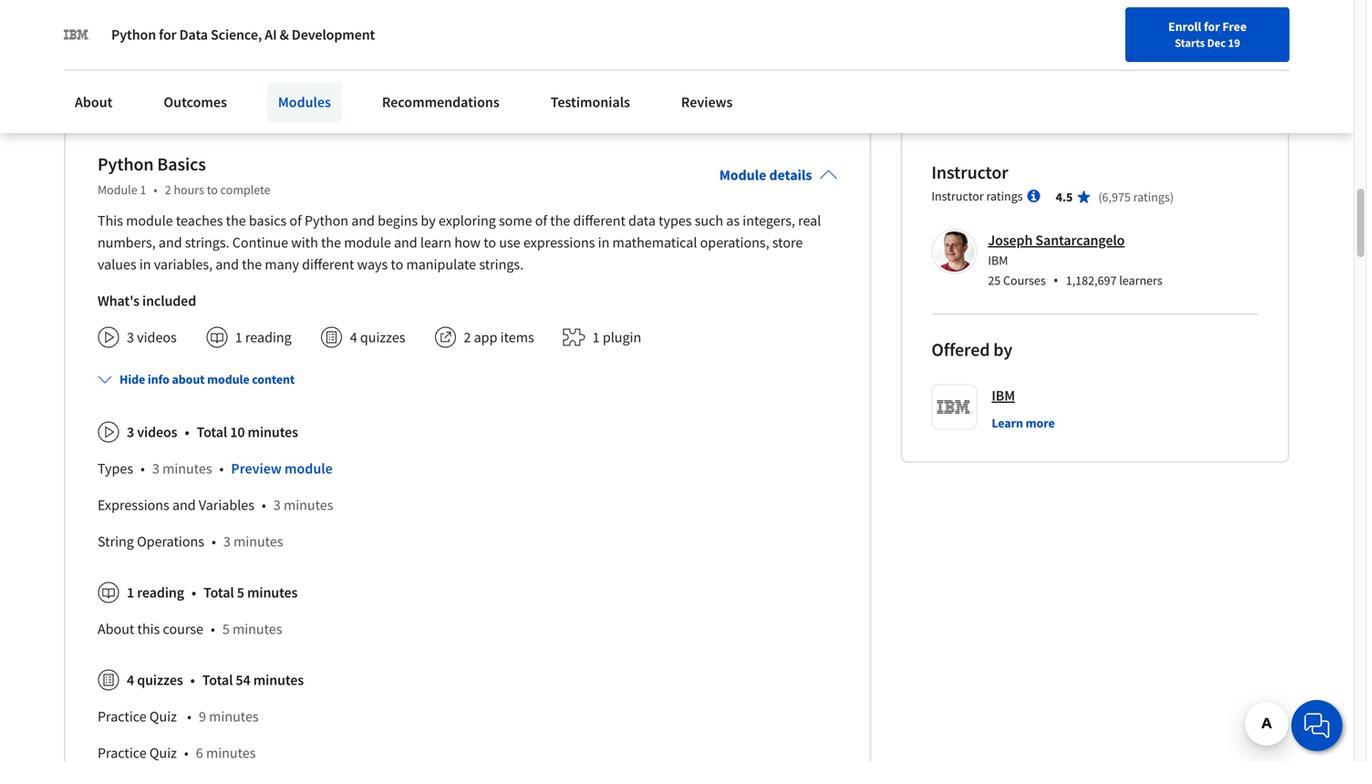 Task type: locate. For each thing, give the bounding box(es) containing it.
0 vertical spatial by
[[571, 9, 585, 27]]

1 horizontal spatial course
[[486, 9, 526, 27]]

1 horizontal spatial 5
[[237, 584, 244, 602]]

0 horizontal spatial 4
[[127, 672, 134, 690]]

hide
[[119, 371, 145, 388]]

some
[[499, 212, 532, 230]]

0 horizontal spatial by
[[421, 212, 436, 230]]

4
[[350, 329, 357, 347], [127, 672, 134, 690]]

4 quizzes down ways
[[350, 329, 405, 347]]

1 vertical spatial data
[[629, 212, 656, 230]]

2 inside the python basics module 1 • 2 hours to complete
[[165, 182, 171, 198]]

• up types • 3 minutes • preview module
[[185, 423, 189, 442]]

2 videos from the top
[[137, 423, 177, 442]]

and down the beginner-
[[334, 28, 356, 46]]

the up ability
[[752, 9, 771, 27]]

1 instructor from the top
[[932, 161, 1008, 184]]

exploring
[[439, 212, 496, 230]]

2 3 videos from the top
[[127, 423, 177, 442]]

1 horizontal spatial for
[[553, 28, 570, 46]]

of right basics
[[290, 212, 302, 230]]

1 vertical spatial reading
[[137, 584, 184, 602]]

0 horizontal spatial more
[[99, 80, 133, 98]]

3 down preview module link
[[273, 496, 281, 515]]

1 horizontal spatial in
[[211, 28, 222, 46]]

this up the programming in the left of the page
[[290, 9, 312, 27]]

0 horizontal spatial reading
[[137, 584, 184, 602]]

quizzes up quiz
[[137, 672, 183, 690]]

python left ai
[[216, 9, 258, 27]]

with up many in the left top of the page
[[291, 234, 318, 252]]

the up expressions at the top of the page
[[550, 212, 570, 230]]

module right preview
[[285, 460, 333, 478]]

to left use
[[484, 234, 496, 252]]

of
[[201, 9, 213, 27], [736, 9, 748, 27], [290, 212, 302, 230], [535, 212, 547, 230]]

ibm up learn
[[992, 387, 1015, 405]]

None search field
[[260, 11, 616, 48]]

0 horizontal spatial this
[[137, 620, 160, 639]]

0 horizontal spatial strings.
[[185, 234, 229, 252]]

languages
[[147, 28, 208, 46]]

and
[[334, 28, 356, 46], [474, 28, 496, 46], [351, 212, 375, 230], [159, 234, 182, 252], [394, 234, 417, 252], [215, 256, 239, 274], [172, 496, 196, 515]]

hide info about module content region
[[98, 407, 838, 763]]

python for data science, ai & development
[[111, 26, 375, 44]]

0 vertical spatial videos
[[137, 329, 177, 347]]

such
[[695, 212, 723, 230]]

about down the string on the bottom left
[[98, 620, 134, 639]]

0 horizontal spatial in
[[139, 256, 151, 274]]

0 horizontal spatial 4 quizzes
[[127, 672, 183, 690]]

reading up the content
[[245, 329, 292, 347]]

reading up the "about this course • 5 minutes"
[[137, 584, 184, 602]]

read more button
[[64, 80, 133, 99]]

1 horizontal spatial module
[[719, 166, 766, 184]]

1 vertical spatial different
[[302, 256, 354, 274]]

3 videos up types
[[127, 423, 177, 442]]

2 left 'app'
[[464, 329, 471, 347]]

modules link
[[267, 82, 342, 122]]

to right ability
[[763, 28, 775, 46]]

1 down the string on the bottom left
[[127, 584, 134, 602]]

ratings right 6,975
[[1133, 189, 1170, 205]]

0 horizontal spatial quizzes
[[137, 672, 183, 690]]

• down • total 5 minutes
[[211, 620, 215, 639]]

more inside read more button
[[99, 80, 133, 98]]

free
[[1223, 18, 1247, 35]]

ibm link
[[992, 385, 1015, 407]]

menu item
[[971, 18, 1088, 78]]

1 horizontal spatial this
[[290, 9, 312, 27]]

videos down what's included at the left top
[[137, 329, 177, 347]]

1 horizontal spatial by
[[571, 9, 585, 27]]

by right 'offered'
[[994, 339, 1013, 361]]

3
[[127, 329, 134, 347], [127, 423, 134, 442], [152, 460, 160, 478], [273, 496, 281, 515], [223, 533, 231, 551]]

course up the demand
[[486, 9, 526, 27]]

this
[[290, 9, 312, 27], [137, 620, 160, 639]]

instructor for instructor ratings
[[932, 188, 984, 205]]

1 horizontal spatial data
[[629, 212, 656, 230]]

3 right types
[[152, 460, 160, 478]]

info about module content element
[[90, 356, 838, 763]]

different up expressions at the top of the page
[[573, 212, 626, 230]]

videos
[[137, 329, 177, 347], [137, 423, 177, 442]]

for up has
[[159, 26, 177, 44]]

operations,
[[700, 234, 769, 252]]

many
[[265, 256, 299, 274]]

videos down info
[[137, 423, 177, 442]]

4 down ways
[[350, 329, 357, 347]]

1 vertical spatial 1 reading
[[127, 584, 184, 602]]

types
[[659, 212, 692, 230]]

1 vertical spatial in
[[598, 234, 610, 252]]

of up ability
[[736, 9, 748, 27]]

module inside region
[[285, 460, 333, 478]]

0 vertical spatial 1 reading
[[235, 329, 292, 347]]

2 horizontal spatial by
[[994, 339, 1013, 361]]

python down popular
[[100, 48, 142, 65]]

complete
[[220, 182, 271, 198]]

as
[[726, 212, 740, 230]]

expert.
[[607, 9, 649, 27]]

different left ways
[[302, 256, 354, 274]]

demand
[[500, 28, 549, 46]]

2 app items
[[464, 329, 534, 347]]

1 horizontal spatial 4 quizzes
[[350, 329, 405, 347]]

0 vertical spatial 4 quizzes
[[350, 329, 405, 347]]

5 up the "about this course • 5 minutes"
[[237, 584, 244, 602]]

never
[[169, 48, 203, 65]]

and left begins
[[351, 212, 375, 230]]

world
[[436, 28, 470, 46]]

1 horizontal spatial different
[[573, 212, 626, 230]]

by
[[571, 9, 585, 27], [421, 212, 436, 230], [994, 339, 1013, 361]]

total up the "about this course • 5 minutes"
[[203, 584, 234, 602]]

minutes down "variables"
[[234, 533, 283, 551]]

courses
[[1003, 272, 1046, 289]]

offered by
[[932, 339, 1013, 361]]

in inside kickstart your learning of python with this beginner-friendly self-paced course taught by an expert. python is one of the most popular languages in the programming and data science world and demand for individuals who have the ability to apply python has never been higher.
[[211, 28, 222, 46]]

to inside the python basics module 1 • 2 hours to complete
[[207, 182, 218, 198]]

total left the 54
[[202, 672, 233, 690]]

1 left plugin
[[593, 329, 600, 347]]

0 vertical spatial in
[[211, 28, 222, 46]]

0 vertical spatial total
[[197, 423, 227, 442]]

• inside joseph santarcangelo ibm 25 courses • 1,182,697 learners
[[1053, 271, 1059, 290]]

1 horizontal spatial 4
[[350, 329, 357, 347]]

instructor
[[932, 161, 1008, 184], [932, 188, 984, 205]]

chat with us image
[[1303, 711, 1332, 741]]

string operations • 3 minutes
[[98, 533, 283, 551]]

0 vertical spatial 2
[[165, 182, 171, 198]]

• left hours at left top
[[154, 182, 158, 198]]

4 quizzes up quiz
[[127, 672, 183, 690]]

3 videos inside hide info about module content region
[[127, 423, 177, 442]]

0 vertical spatial course
[[486, 9, 526, 27]]

• down preview
[[262, 496, 266, 515]]

data inside kickstart your learning of python with this beginner-friendly self-paced course taught by an expert. python is one of the most popular languages in the programming and data science world and demand for individuals who have the ability to apply python has never been higher.
[[360, 28, 386, 46]]

1 vertical spatial about
[[98, 620, 134, 639]]

0 vertical spatial with
[[262, 9, 287, 27]]

total for total 10 minutes
[[197, 423, 227, 442]]

5 down • total 5 minutes
[[222, 620, 230, 639]]

1 reading up the "about this course • 5 minutes"
[[127, 584, 184, 602]]

data
[[360, 28, 386, 46], [629, 212, 656, 230]]

0 vertical spatial different
[[573, 212, 626, 230]]

1 vertical spatial more
[[1026, 415, 1055, 432]]

science
[[389, 28, 433, 46]]

0 horizontal spatial course
[[163, 620, 203, 639]]

for up dec
[[1204, 18, 1220, 35]]

1 vertical spatial videos
[[137, 423, 177, 442]]

the right the continue
[[321, 234, 341, 252]]

0 horizontal spatial 2
[[165, 182, 171, 198]]

in right expressions at the top of the page
[[598, 234, 610, 252]]

one
[[710, 9, 733, 27]]

1 horizontal spatial with
[[291, 234, 318, 252]]

0 horizontal spatial with
[[262, 9, 287, 27]]

0 vertical spatial instructor
[[932, 161, 1008, 184]]

2 instructor from the top
[[932, 188, 984, 205]]

1 vertical spatial 4
[[127, 672, 134, 690]]

• inside the python basics module 1 • 2 hours to complete
[[154, 182, 158, 198]]

for
[[1204, 18, 1220, 35], [159, 26, 177, 44], [553, 28, 570, 46]]

0 vertical spatial reading
[[245, 329, 292, 347]]

this up quiz
[[137, 620, 160, 639]]

most
[[64, 28, 94, 46]]

individuals
[[573, 28, 637, 46]]

module right about at the left of page
[[207, 371, 250, 388]]

the down the continue
[[242, 256, 262, 274]]

by inside this module teaches the basics of python and begins by exploring some of the different data types such as integers, real numbers, and strings. continue with the module and learn how to use expressions in  mathematical operations, store values in variables, and the many different ways to manipulate strings.
[[421, 212, 436, 230]]

for for python
[[159, 26, 177, 44]]

0 vertical spatial data
[[360, 28, 386, 46]]

0 vertical spatial ibm
[[988, 252, 1008, 269]]

preview
[[231, 460, 282, 478]]

0 vertical spatial more
[[99, 80, 133, 98]]

1 3 videos from the top
[[127, 329, 177, 347]]

videos inside hide info about module content region
[[137, 423, 177, 442]]

2 horizontal spatial for
[[1204, 18, 1220, 35]]

reading
[[245, 329, 292, 347], [137, 584, 184, 602]]

0 horizontal spatial module
[[98, 182, 137, 198]]

0 horizontal spatial different
[[302, 256, 354, 274]]

strings. down teaches
[[185, 234, 229, 252]]

for inside enroll for free starts dec 19
[[1204, 18, 1220, 35]]

2 vertical spatial in
[[139, 256, 151, 274]]

1 vertical spatial with
[[291, 234, 318, 252]]

about
[[172, 371, 205, 388]]

your
[[118, 9, 146, 27]]

1 inside the python basics module 1 • 2 hours to complete
[[140, 182, 146, 198]]

19
[[1228, 36, 1240, 50]]

0 vertical spatial quizzes
[[360, 329, 405, 347]]

1 vertical spatial instructor
[[932, 188, 984, 205]]

ibm up 25
[[988, 252, 1008, 269]]

paced
[[446, 9, 482, 27]]

• total 54 minutes
[[190, 672, 304, 690]]

by up learn on the top
[[421, 212, 436, 230]]

outcomes
[[164, 93, 227, 111]]

1 reading inside hide info about module content region
[[127, 584, 184, 602]]

• down expressions and variables • 3 minutes
[[212, 533, 216, 551]]

in up been
[[211, 28, 222, 46]]

module up as
[[719, 166, 766, 184]]

about this course • 5 minutes
[[98, 620, 282, 639]]

1 vertical spatial 5
[[222, 620, 230, 639]]

santarcangelo
[[1036, 231, 1125, 250]]

total for total 54 minutes
[[202, 672, 233, 690]]

1 vertical spatial by
[[421, 212, 436, 230]]

1 reading up the content
[[235, 329, 292, 347]]

25
[[988, 272, 1001, 289]]

this inside kickstart your learning of python with this beginner-friendly self-paced course taught by an expert. python is one of the most popular languages in the programming and data science world and demand for individuals who have the ability to apply python has never been higher.
[[290, 9, 312, 27]]

with up the programming in the left of the page
[[262, 9, 287, 27]]

minutes
[[248, 423, 298, 442], [162, 460, 212, 478], [284, 496, 333, 515], [234, 533, 283, 551], [247, 584, 298, 602], [233, 620, 282, 639], [253, 672, 304, 690], [209, 708, 259, 726]]

4 inside hide info about module content region
[[127, 672, 134, 690]]

data inside this module teaches the basics of python and begins by exploring some of the different data types such as integers, real numbers, and strings. continue with the module and learn how to use expressions in  mathematical operations, store values in variables, and the many different ways to manipulate strings.
[[629, 212, 656, 230]]

module inside dropdown button
[[207, 371, 250, 388]]

1 horizontal spatial more
[[1026, 415, 1055, 432]]

and up string operations • 3 minutes
[[172, 496, 196, 515]]

instructor up joseph santarcangelo icon
[[932, 188, 984, 205]]

expressions
[[98, 496, 169, 515]]

1 vertical spatial strings.
[[479, 256, 524, 274]]

python
[[216, 9, 258, 27], [652, 9, 694, 27], [111, 26, 156, 44], [100, 48, 142, 65], [98, 153, 154, 176], [305, 212, 348, 230]]

1 left hours at left top
[[140, 182, 146, 198]]

1 horizontal spatial 2
[[464, 329, 471, 347]]

total left the 10
[[197, 423, 227, 442]]

recommendations link
[[371, 82, 511, 122]]

2 left hours at left top
[[165, 182, 171, 198]]

1 horizontal spatial 1 reading
[[235, 329, 292, 347]]

more right read
[[99, 80, 133, 98]]

0 horizontal spatial data
[[360, 28, 386, 46]]

about inside region
[[98, 620, 134, 639]]

in right values
[[139, 256, 151, 274]]

module up 'this'
[[98, 182, 137, 198]]

more
[[99, 80, 133, 98], [1026, 415, 1055, 432]]

0 vertical spatial 3 videos
[[127, 329, 177, 347]]

for down taught on the top left of the page
[[553, 28, 570, 46]]

0 horizontal spatial 1 reading
[[127, 584, 184, 602]]

with inside this module teaches the basics of python and begins by exploring some of the different data types such as integers, real numbers, and strings. continue with the module and learn how to use expressions in  mathematical operations, store values in variables, and the many different ways to manipulate strings.
[[291, 234, 318, 252]]

1 vertical spatial total
[[203, 584, 234, 602]]

total
[[197, 423, 227, 442], [203, 584, 234, 602], [202, 672, 233, 690]]

2 vertical spatial total
[[202, 672, 233, 690]]

different
[[573, 212, 626, 230], [302, 256, 354, 274]]

apply
[[64, 48, 96, 65]]

4 up practice
[[127, 672, 134, 690]]

course down • total 5 minutes
[[163, 620, 203, 639]]

0 horizontal spatial for
[[159, 26, 177, 44]]

1 vertical spatial 2
[[464, 329, 471, 347]]

python left basics
[[98, 153, 154, 176]]

• up the "about this course • 5 minutes"
[[192, 584, 196, 602]]

how
[[454, 234, 481, 252]]

python right basics
[[305, 212, 348, 230]]

to
[[763, 28, 775, 46], [207, 182, 218, 198], [484, 234, 496, 252], [391, 256, 403, 274]]

and down paced on the top of page
[[474, 28, 496, 46]]

string
[[98, 533, 134, 551]]

by left the an
[[571, 9, 585, 27]]

1 vertical spatial this
[[137, 620, 160, 639]]

app
[[474, 329, 498, 347]]

ibm
[[988, 252, 1008, 269], [992, 387, 1015, 405]]

more inside learn more button
[[1026, 415, 1055, 432]]

manipulate
[[406, 256, 476, 274]]

0 vertical spatial about
[[75, 93, 113, 111]]

strings.
[[185, 234, 229, 252], [479, 256, 524, 274]]

1 horizontal spatial ratings
[[1133, 189, 1170, 205]]

1 vertical spatial quizzes
[[137, 672, 183, 690]]

1 vertical spatial 4 quizzes
[[127, 672, 183, 690]]

0 vertical spatial this
[[290, 9, 312, 27]]

to right hours at left top
[[207, 182, 218, 198]]

instructor up instructor ratings
[[932, 161, 1008, 184]]

2
[[165, 182, 171, 198], [464, 329, 471, 347]]

module
[[719, 166, 766, 184], [98, 182, 137, 198]]

1 vertical spatial 3 videos
[[127, 423, 177, 442]]

python inside this module teaches the basics of python and begins by exploring some of the different data types such as integers, real numbers, and strings. continue with the module and learn how to use expressions in  mathematical operations, store values in variables, and the many different ways to manipulate strings.
[[305, 212, 348, 230]]

1 vertical spatial course
[[163, 620, 203, 639]]

0 horizontal spatial 5
[[222, 620, 230, 639]]

kickstart
[[64, 9, 115, 27]]



Task type: describe. For each thing, give the bounding box(es) containing it.
learning
[[149, 9, 198, 27]]

joseph santarcangelo ibm 25 courses • 1,182,697 learners
[[988, 231, 1163, 290]]

this inside hide info about module content region
[[137, 620, 160, 639]]

has
[[145, 48, 166, 65]]

the left basics
[[226, 212, 246, 230]]

basics
[[157, 153, 206, 176]]

)
[[1170, 189, 1174, 205]]

have
[[669, 28, 698, 46]]

course inside hide info about module content region
[[163, 620, 203, 639]]

ibm inside joseph santarcangelo ibm 25 courses • 1,182,697 learners
[[988, 252, 1008, 269]]

instructor ratings
[[932, 188, 1023, 205]]

the down the is
[[701, 28, 721, 46]]

enroll
[[1168, 18, 1202, 35]]

1 horizontal spatial quizzes
[[360, 329, 405, 347]]

3 down "variables"
[[223, 533, 231, 551]]

expressions and variables • 3 minutes
[[98, 496, 333, 515]]

data
[[179, 26, 208, 44]]

quiz
[[149, 708, 177, 726]]

reading inside hide info about module content region
[[137, 584, 184, 602]]

and down the continue
[[215, 256, 239, 274]]

higher.
[[240, 48, 281, 65]]

read more
[[64, 80, 133, 98]]

python up has
[[111, 26, 156, 44]]

teaches
[[176, 212, 223, 230]]

to right ways
[[391, 256, 403, 274]]

modules
[[278, 93, 331, 111]]

more for learn more
[[1026, 415, 1055, 432]]

to inside kickstart your learning of python with this beginner-friendly self-paced course taught by an expert. python is one of the most popular languages in the programming and data science world and demand for individuals who have the ability to apply python has never been higher.
[[763, 28, 775, 46]]

minutes right 9
[[209, 708, 259, 726]]

included
[[142, 292, 196, 310]]

by inside kickstart your learning of python with this beginner-friendly self-paced course taught by an expert. python is one of the most popular languages in the programming and data science world and demand for individuals who have the ability to apply python has never been higher.
[[571, 9, 585, 27]]

1 plugin
[[593, 329, 641, 347]]

what's
[[98, 292, 139, 310]]

outcomes link
[[153, 82, 238, 122]]

10
[[230, 423, 245, 442]]

python basics module 1 • 2 hours to complete
[[98, 153, 271, 198]]

enroll for free starts dec 19
[[1168, 18, 1247, 50]]

course inside kickstart your learning of python with this beginner-friendly self-paced course taught by an expert. python is one of the most popular languages in the programming and data science world and demand for individuals who have the ability to apply python has never been higher.
[[486, 9, 526, 27]]

ability
[[724, 28, 759, 46]]

read
[[64, 80, 96, 98]]

with inside kickstart your learning of python with this beginner-friendly self-paced course taught by an expert. python is one of the most popular languages in the programming and data science world and demand for individuals who have the ability to apply python has never been higher.
[[262, 9, 287, 27]]

• right types
[[141, 460, 145, 478]]

coursera image
[[22, 15, 138, 44]]

hide info about module content button
[[90, 363, 302, 396]]

ai
[[265, 26, 277, 44]]

python inside the python basics module 1 • 2 hours to complete
[[98, 153, 154, 176]]

reviews link
[[670, 82, 744, 122]]

learn
[[992, 415, 1023, 432]]

more for read more
[[99, 80, 133, 98]]

1 videos from the top
[[137, 329, 177, 347]]

an
[[589, 9, 604, 27]]

0 vertical spatial strings.
[[185, 234, 229, 252]]

integers,
[[743, 212, 795, 230]]

• left 9
[[187, 708, 192, 726]]

and up variables,
[[159, 234, 182, 252]]

module up numbers,
[[126, 212, 173, 230]]

what's included
[[98, 292, 196, 310]]

(
[[1098, 189, 1102, 205]]

reviews
[[681, 93, 733, 111]]

real
[[798, 212, 821, 230]]

minutes right the 54
[[253, 672, 304, 690]]

1 horizontal spatial reading
[[245, 329, 292, 347]]

taught
[[529, 9, 568, 27]]

minutes down preview module link
[[284, 496, 333, 515]]

dec
[[1207, 36, 1226, 50]]

expressions
[[523, 234, 595, 252]]

total for total 5 minutes
[[203, 584, 234, 602]]

• up practice quiz • 9 minutes
[[190, 672, 195, 690]]

for inside kickstart your learning of python with this beginner-friendly self-paced course taught by an expert. python is one of the most popular languages in the programming and data science world and demand for individuals who have the ability to apply python has never been higher.
[[553, 28, 570, 46]]

this
[[98, 212, 123, 230]]

types
[[98, 460, 133, 478]]

operations
[[137, 533, 204, 551]]

3 down what's
[[127, 329, 134, 347]]

1 horizontal spatial strings.
[[479, 256, 524, 274]]

module inside the python basics module 1 • 2 hours to complete
[[98, 182, 137, 198]]

items
[[500, 329, 534, 347]]

kickstart your learning of python with this beginner-friendly self-paced course taught by an expert. python is one of the most popular languages in the programming and data science world and demand for individuals who have the ability to apply python has never been higher.
[[64, 9, 778, 65]]

0 vertical spatial 5
[[237, 584, 244, 602]]

0 vertical spatial 4
[[350, 329, 357, 347]]

• left preview
[[219, 460, 224, 478]]

and inside hide info about module content region
[[172, 496, 196, 515]]

about link
[[64, 82, 124, 122]]

python up have at the top
[[652, 9, 694, 27]]

2 horizontal spatial in
[[598, 234, 610, 252]]

who
[[640, 28, 666, 46]]

minutes down • total 5 minutes
[[233, 620, 282, 639]]

minutes right the 10
[[248, 423, 298, 442]]

is
[[698, 9, 707, 27]]

learners
[[1119, 272, 1163, 289]]

0 horizontal spatial ratings
[[986, 188, 1023, 205]]

testimonials link
[[540, 82, 641, 122]]

use
[[499, 234, 520, 252]]

starts
[[1175, 36, 1205, 50]]

9
[[199, 708, 206, 726]]

begins
[[378, 212, 418, 230]]

practice
[[98, 708, 147, 726]]

• total 5 minutes
[[192, 584, 298, 602]]

beginner-
[[315, 9, 373, 27]]

about for about this course • 5 minutes
[[98, 620, 134, 639]]

joseph santarcangelo image
[[934, 232, 974, 272]]

of right some
[[535, 212, 547, 230]]

types • 3 minutes • preview module
[[98, 460, 333, 478]]

friendly
[[373, 9, 418, 27]]

for for enroll
[[1204, 18, 1220, 35]]

testimonials
[[551, 93, 630, 111]]

mathematical
[[613, 234, 697, 252]]

minutes up the "about this course • 5 minutes"
[[247, 584, 298, 602]]

1 inside hide info about module content region
[[127, 584, 134, 602]]

hours
[[174, 182, 204, 198]]

about for about
[[75, 93, 113, 111]]

1,182,697
[[1066, 272, 1117, 289]]

joseph
[[988, 231, 1033, 250]]

quizzes inside hide info about module content region
[[137, 672, 183, 690]]

module up ways
[[344, 234, 391, 252]]

and down begins
[[394, 234, 417, 252]]

4.5
[[1056, 189, 1073, 205]]

basics
[[249, 212, 287, 230]]

3 up types
[[127, 423, 134, 442]]

self-
[[421, 9, 446, 27]]

minutes up expressions and variables • 3 minutes
[[162, 460, 212, 478]]

offered
[[932, 339, 990, 361]]

show notifications image
[[1107, 23, 1129, 45]]

1 vertical spatial ibm
[[992, 387, 1015, 405]]

4 quizzes inside hide info about module content region
[[127, 672, 183, 690]]

54
[[236, 672, 251, 690]]

development
[[292, 26, 375, 44]]

ibm image
[[64, 22, 89, 47]]

the up been
[[225, 28, 245, 46]]

hide info about module content
[[119, 371, 295, 388]]

programming
[[248, 28, 330, 46]]

1 up hide info about module content
[[235, 329, 242, 347]]

this module teaches the basics of python and begins by exploring some of the different data types such as integers, real numbers, and strings. continue with the module and learn how to use expressions in  mathematical operations, store values in variables, and the many different ways to manipulate strings.
[[98, 212, 821, 274]]

content
[[252, 371, 295, 388]]

( 6,975 ratings )
[[1098, 189, 1174, 205]]

numbers,
[[98, 234, 156, 252]]

learn more button
[[992, 414, 1055, 433]]

2 vertical spatial by
[[994, 339, 1013, 361]]

module details
[[719, 166, 812, 184]]

variables,
[[154, 256, 213, 274]]

instructor for instructor
[[932, 161, 1008, 184]]

of right learning on the left of the page
[[201, 9, 213, 27]]



Task type: vqa. For each thing, say whether or not it's contained in the screenshot.
by inside Kickstart your learning of Python with this beginner-friendly self-paced course taught by an expert. Python is one of the most popular languages in the programming and data science world and demand for individuals who have the ability to apply Python has never been higher.
yes



